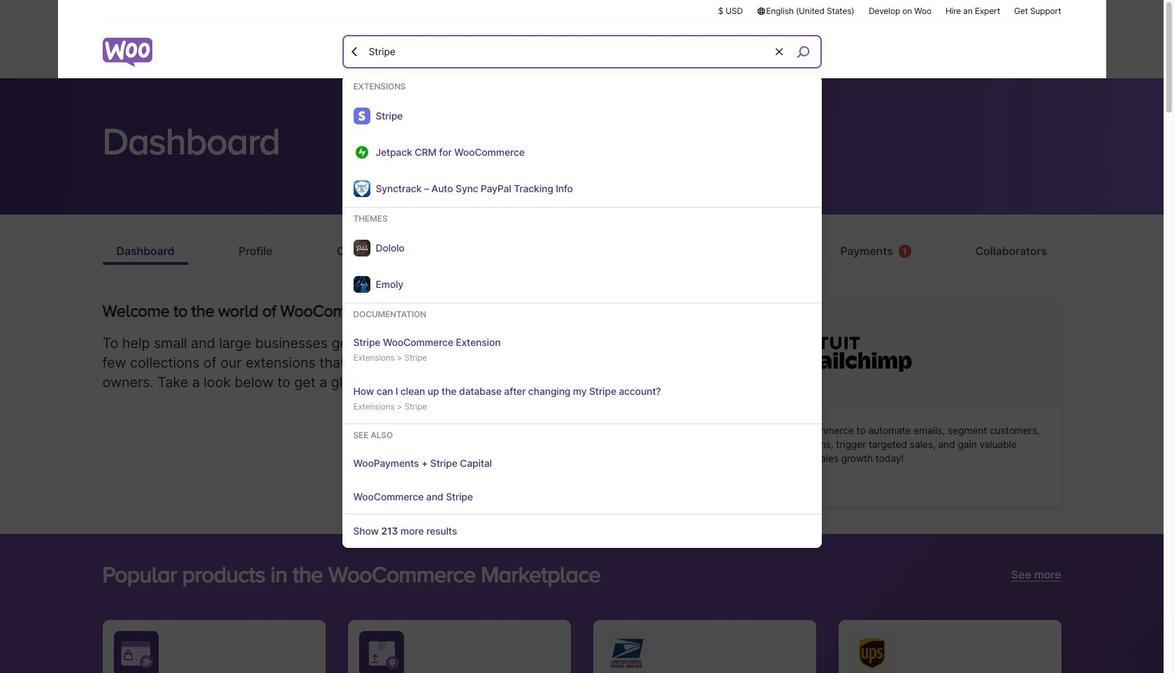 Task type: locate. For each thing, give the bounding box(es) containing it.
2 group from the top
[[342, 213, 822, 303]]

list box
[[342, 81, 822, 548]]

group
[[342, 81, 822, 208], [342, 213, 822, 303], [342, 309, 822, 424], [342, 430, 822, 515]]

1 group from the top
[[342, 81, 822, 208]]

close search image
[[348, 44, 362, 58]]

3 group from the top
[[342, 309, 822, 424]]

None search field
[[342, 35, 822, 548]]



Task type: vqa. For each thing, say whether or not it's contained in the screenshot.
group
yes



Task type: describe. For each thing, give the bounding box(es) containing it.
Find extensions, themes, guides, and more… search field
[[365, 37, 774, 66]]

4 group from the top
[[342, 430, 822, 515]]



